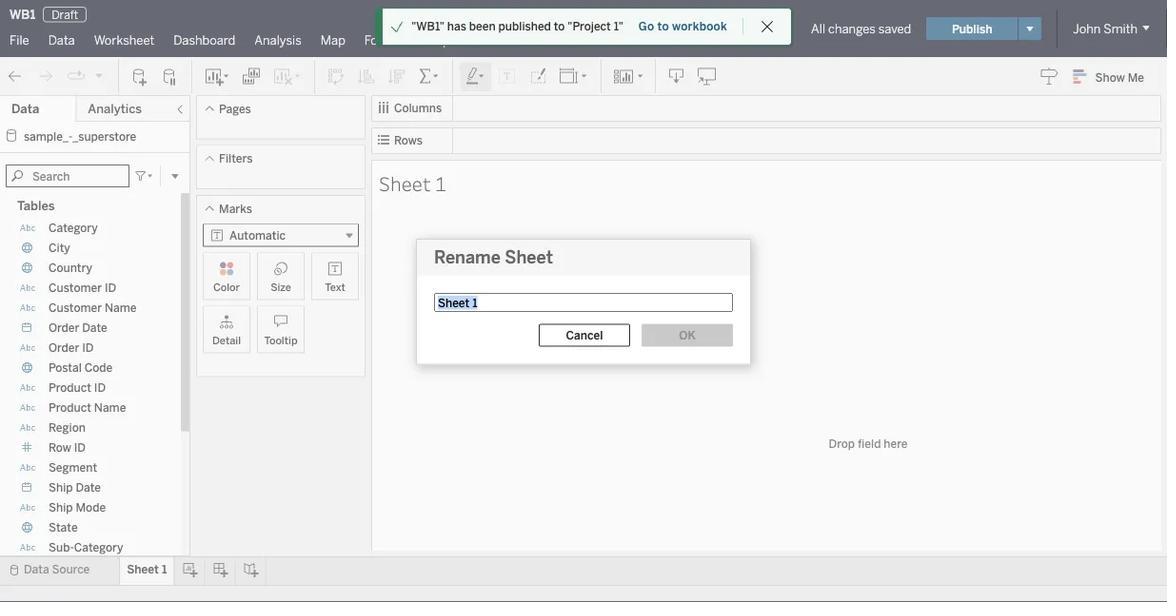 Task type: vqa. For each thing, say whether or not it's contained in the screenshot.
x
no



Task type: describe. For each thing, give the bounding box(es) containing it.
changes
[[828, 21, 876, 36]]

to inside "wb1" has been published to "project 1" alert
[[554, 20, 565, 33]]

sub-
[[49, 541, 74, 555]]

2 vertical spatial data
[[24, 563, 49, 577]]

go to workbook
[[639, 20, 727, 33]]

new data source image
[[130, 67, 150, 86]]

source
[[52, 563, 90, 577]]

sample_-
[[24, 130, 73, 143]]

file
[[10, 32, 29, 48]]

sample_-_superstore
[[24, 130, 136, 143]]

workbook
[[672, 20, 727, 33]]

rename sheet dialog
[[416, 239, 751, 365]]

highlight image
[[465, 67, 487, 86]]

format
[[365, 32, 405, 48]]

has
[[447, 20, 467, 33]]

drop
[[829, 437, 855, 451]]

id for product id
[[94, 381, 106, 395]]

analysis
[[255, 32, 302, 48]]

worksheet
[[94, 32, 155, 48]]

0 horizontal spatial replay animation image
[[67, 67, 86, 86]]

pause auto updates image
[[161, 67, 180, 86]]

go to workbook link
[[638, 19, 728, 34]]

to inside go to workbook link
[[657, 20, 669, 33]]

analytics
[[88, 101, 142, 117]]

row
[[49, 441, 71, 455]]

customer id
[[49, 281, 116, 295]]

john
[[1073, 21, 1101, 36]]

0 vertical spatial sheet
[[379, 170, 431, 196]]

order id
[[49, 341, 94, 355]]

postal
[[49, 361, 82, 375]]

0 horizontal spatial 1
[[162, 563, 167, 577]]

0 vertical spatial category
[[49, 221, 98, 235]]

been
[[469, 20, 496, 33]]

format workbook image
[[528, 67, 548, 86]]

ship for ship mode
[[49, 501, 73, 515]]

show/hide cards image
[[613, 67, 644, 86]]

ok
[[679, 329, 696, 343]]

date for ship date
[[76, 481, 101, 495]]

2 vertical spatial sheet
[[127, 563, 159, 577]]

1 vertical spatial category
[[74, 541, 123, 555]]

product name
[[49, 401, 126, 415]]

detail
[[212, 334, 241, 347]]

john smith
[[1073, 21, 1138, 36]]

_superstore
[[73, 130, 136, 143]]

show labels image
[[498, 67, 517, 86]]

1 horizontal spatial replay animation image
[[93, 70, 105, 81]]

sub-category
[[49, 541, 123, 555]]

saved
[[879, 21, 912, 36]]

name for customer name
[[105, 301, 137, 315]]

id for row id
[[74, 441, 86, 455]]

all changes saved
[[811, 21, 912, 36]]

cancel button
[[539, 324, 630, 347]]

totals image
[[418, 67, 441, 86]]

id for customer id
[[105, 281, 116, 295]]

publish
[[952, 22, 993, 35]]

1 vertical spatial data
[[11, 101, 39, 117]]

name for product name
[[94, 401, 126, 415]]

published
[[499, 20, 551, 33]]

rename
[[434, 248, 501, 268]]

date for order date
[[82, 321, 107, 335]]

rename sheet
[[434, 248, 553, 268]]

Search text field
[[6, 165, 130, 188]]

swap rows and columns image
[[327, 67, 346, 86]]

draft
[[52, 7, 78, 21]]

success image
[[391, 20, 404, 33]]

all
[[811, 21, 826, 36]]

order for order id
[[49, 341, 79, 355]]

here
[[884, 437, 908, 451]]



Task type: locate. For each thing, give the bounding box(es) containing it.
1 vertical spatial 1
[[162, 563, 167, 577]]

data down undo image
[[11, 101, 39, 117]]

1 vertical spatial name
[[94, 401, 126, 415]]

0 horizontal spatial sheet
[[127, 563, 159, 577]]

row id
[[49, 441, 86, 455]]

id up customer name
[[105, 281, 116, 295]]

rows
[[394, 134, 423, 148]]

1 horizontal spatial sheet
[[379, 170, 431, 196]]

0 vertical spatial 1
[[435, 170, 447, 196]]

1 vertical spatial date
[[76, 481, 101, 495]]

order up order id
[[49, 321, 79, 335]]

download image
[[668, 67, 687, 86]]

product up the region
[[49, 401, 91, 415]]

category
[[49, 221, 98, 235], [74, 541, 123, 555]]

id for order id
[[82, 341, 94, 355]]

ship up state at the bottom left of the page
[[49, 501, 73, 515]]

drop field here
[[829, 437, 908, 451]]

0 horizontal spatial sheet 1
[[127, 563, 167, 577]]

"wb1" has been published to "project 1" alert
[[412, 18, 623, 35]]

customer down the country
[[49, 281, 102, 295]]

help
[[424, 32, 450, 48]]

sheet 1
[[379, 170, 447, 196], [127, 563, 167, 577]]

1 order from the top
[[49, 321, 79, 335]]

order up postal
[[49, 341, 79, 355]]

sheet right source
[[127, 563, 159, 577]]

category up source
[[74, 541, 123, 555]]

country
[[49, 261, 92, 275]]

data down sub-
[[24, 563, 49, 577]]

name
[[105, 301, 137, 315], [94, 401, 126, 415]]

clear sheet image
[[272, 67, 303, 86]]

tables
[[17, 199, 55, 214]]

0 horizontal spatial to
[[554, 20, 565, 33]]

ship mode
[[49, 501, 106, 515]]

None text field
[[434, 293, 733, 313]]

field
[[858, 437, 881, 451]]

0 vertical spatial customer
[[49, 281, 102, 295]]

collapse image
[[174, 104, 186, 115]]

1 horizontal spatial 1
[[435, 170, 447, 196]]

name down the product id
[[94, 401, 126, 415]]

1 horizontal spatial to
[[657, 20, 669, 33]]

smith
[[1104, 21, 1138, 36]]

segment
[[49, 461, 97, 475]]

product id
[[49, 381, 106, 395]]

data
[[48, 32, 75, 48], [11, 101, 39, 117], [24, 563, 49, 577]]

2 ship from the top
[[49, 501, 73, 515]]

2 product from the top
[[49, 401, 91, 415]]

fit image
[[559, 67, 589, 86]]

0 vertical spatial date
[[82, 321, 107, 335]]

id up postal code
[[82, 341, 94, 355]]

0 vertical spatial data
[[48, 32, 75, 48]]

replay animation image
[[67, 67, 86, 86], [93, 70, 105, 81]]

1 horizontal spatial sheet 1
[[379, 170, 447, 196]]

sheet 1 right source
[[127, 563, 167, 577]]

date
[[82, 321, 107, 335], [76, 481, 101, 495]]

0 vertical spatial name
[[105, 301, 137, 315]]

2 to from the left
[[657, 20, 669, 33]]

duplicate image
[[242, 67, 261, 86]]

1 vertical spatial product
[[49, 401, 91, 415]]

customer for customer id
[[49, 281, 102, 295]]

show me button
[[1065, 62, 1162, 91]]

state
[[49, 521, 78, 535]]

name down customer id
[[105, 301, 137, 315]]

category up city
[[49, 221, 98, 235]]

mode
[[76, 501, 106, 515]]

code
[[84, 361, 113, 375]]

order date
[[49, 321, 107, 335]]

filters
[[219, 152, 253, 166]]

1"
[[614, 20, 623, 33]]

sheet down rows
[[379, 170, 431, 196]]

1 product from the top
[[49, 381, 91, 395]]

1 vertical spatial ship
[[49, 501, 73, 515]]

publish button
[[927, 17, 1018, 40]]

columns
[[394, 101, 442, 115]]

go
[[639, 20, 654, 33]]

customer name
[[49, 301, 137, 315]]

data down draft
[[48, 32, 75, 48]]

sheet right rename
[[505, 248, 553, 268]]

"project
[[568, 20, 611, 33]]

customer up order date
[[49, 301, 102, 315]]

order
[[49, 321, 79, 335], [49, 341, 79, 355]]

none text field inside rename sheet dialog
[[434, 293, 733, 313]]

region
[[49, 421, 86, 435]]

0 vertical spatial ship
[[49, 481, 73, 495]]

1 right source
[[162, 563, 167, 577]]

1 vertical spatial customer
[[49, 301, 102, 315]]

to left "project
[[554, 20, 565, 33]]

show
[[1096, 70, 1125, 84]]

product for product name
[[49, 401, 91, 415]]

ship date
[[49, 481, 101, 495]]

0 vertical spatial product
[[49, 381, 91, 395]]

0 vertical spatial sheet 1
[[379, 170, 447, 196]]

1 to from the left
[[554, 20, 565, 33]]

color
[[213, 281, 240, 294]]

sheet
[[379, 170, 431, 196], [505, 248, 553, 268], [127, 563, 159, 577]]

to right the "go"
[[657, 20, 669, 33]]

order for order date
[[49, 321, 79, 335]]

city
[[49, 241, 70, 255]]

"wb1"
[[412, 20, 445, 33]]

sort descending image
[[388, 67, 407, 86]]

marks
[[219, 202, 252, 216]]

id right the row
[[74, 441, 86, 455]]

ok button
[[642, 324, 733, 347]]

ship for ship date
[[49, 481, 73, 495]]

date down customer name
[[82, 321, 107, 335]]

1
[[435, 170, 447, 196], [162, 563, 167, 577]]

data source
[[24, 563, 90, 577]]

product for product id
[[49, 381, 91, 395]]

to
[[554, 20, 565, 33], [657, 20, 669, 33]]

product
[[49, 381, 91, 395], [49, 401, 91, 415]]

wb1
[[10, 7, 35, 22]]

undo image
[[6, 67, 25, 86]]

replay animation image right redo icon
[[67, 67, 86, 86]]

cancel
[[566, 329, 603, 343]]

tooltip
[[264, 334, 298, 347]]

dashboard
[[174, 32, 235, 48]]

postal code
[[49, 361, 113, 375]]

1 down columns
[[435, 170, 447, 196]]

ship
[[49, 481, 73, 495], [49, 501, 73, 515]]

map
[[321, 32, 346, 48]]

id down 'code'
[[94, 381, 106, 395]]

sort ascending image
[[357, 67, 376, 86]]

1 vertical spatial sheet 1
[[127, 563, 167, 577]]

id
[[105, 281, 116, 295], [82, 341, 94, 355], [94, 381, 106, 395], [74, 441, 86, 455]]

1 customer from the top
[[49, 281, 102, 295]]

sheet inside rename sheet dialog
[[505, 248, 553, 268]]

data guide image
[[1040, 67, 1059, 86]]

0 vertical spatial order
[[49, 321, 79, 335]]

product down postal
[[49, 381, 91, 395]]

1 vertical spatial order
[[49, 341, 79, 355]]

show me
[[1096, 70, 1145, 84]]

2 customer from the top
[[49, 301, 102, 315]]

text
[[325, 281, 345, 294]]

new worksheet image
[[204, 67, 230, 86]]

customer
[[49, 281, 102, 295], [49, 301, 102, 315]]

ship down 'segment'
[[49, 481, 73, 495]]

size
[[271, 281, 291, 294]]

2 order from the top
[[49, 341, 79, 355]]

open and edit this workbook in tableau desktop image
[[698, 67, 717, 86]]

pages
[[219, 102, 251, 116]]

replay animation image up analytics
[[93, 70, 105, 81]]

sheet 1 down rows
[[379, 170, 447, 196]]

1 ship from the top
[[49, 481, 73, 495]]

redo image
[[36, 67, 55, 86]]

"wb1" has been published to "project 1"
[[412, 20, 623, 33]]

customer for customer name
[[49, 301, 102, 315]]

me
[[1128, 70, 1145, 84]]

2 horizontal spatial sheet
[[505, 248, 553, 268]]

1 vertical spatial sheet
[[505, 248, 553, 268]]

date up mode
[[76, 481, 101, 495]]



